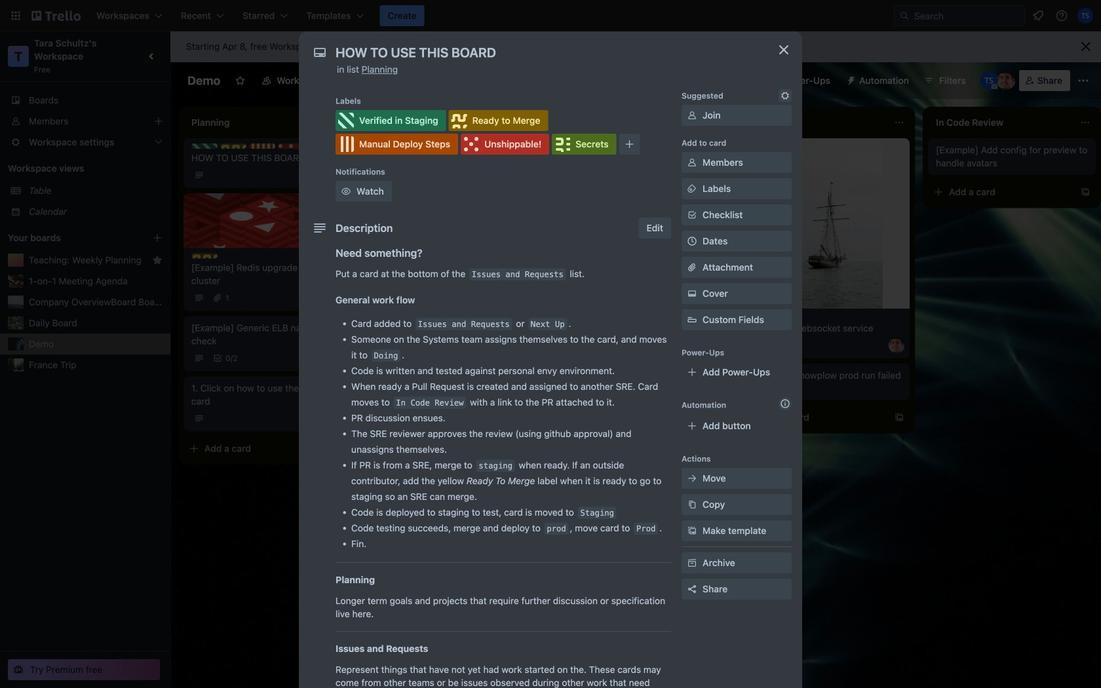 Task type: locate. For each thing, give the bounding box(es) containing it.
sm image
[[779, 89, 792, 102], [686, 156, 699, 169], [340, 185, 353, 198], [686, 524, 699, 537], [686, 556, 699, 570]]

color: lime, title: "secrets" element
[[552, 134, 617, 155], [307, 144, 333, 149]]

0 vertical spatial tara schultz (taraschultz7) image
[[1078, 8, 1093, 24]]

1 horizontal spatial tara schultz (taraschultz7) image
[[1078, 8, 1093, 24]]

color: green, title: "verified in staging" element
[[336, 110, 446, 131], [191, 144, 218, 149]]

sm image
[[841, 70, 859, 88], [686, 109, 699, 122], [686, 182, 699, 195], [686, 287, 699, 300], [686, 472, 699, 485], [686, 498, 699, 511]]

0 horizontal spatial create from template… image
[[708, 205, 718, 216]]

color: orange, title: "manual deploy steps" element
[[336, 134, 458, 155], [249, 144, 275, 149]]

None text field
[[329, 41, 762, 64]]

color: yellow, title: "ready to merge" element
[[449, 110, 548, 131], [220, 144, 246, 149], [191, 253, 218, 259], [750, 314, 776, 319]]

1 horizontal spatial color: red, title: "unshippable!" element
[[461, 134, 549, 155]]

tara schultz (taraschultz7) image
[[1078, 8, 1093, 24], [980, 71, 998, 90]]

primary element
[[0, 0, 1101, 31]]

1 vertical spatial create from template… image
[[894, 412, 905, 423]]

0 horizontal spatial color: green, title: "verified in staging" element
[[191, 144, 218, 149]]

starred icon image
[[152, 255, 163, 265]]

create from template… image
[[708, 205, 718, 216], [894, 412, 905, 423]]

1 horizontal spatial color: orange, title: "manual deploy steps" element
[[336, 134, 458, 155]]

0 notifications image
[[1030, 8, 1046, 24]]

create from template… image
[[1080, 187, 1091, 197]]

1 vertical spatial color: green, title: "verified in staging" element
[[191, 144, 218, 149]]

Board name text field
[[181, 70, 227, 91]]

close dialog image
[[776, 42, 792, 58]]

1 horizontal spatial create from template… image
[[894, 412, 905, 423]]

color: red, title: "unshippable!" element
[[461, 134, 549, 155], [278, 144, 304, 149]]

0 horizontal spatial color: orange, title: "manual deploy steps" element
[[249, 144, 275, 149]]

search image
[[899, 10, 910, 21]]

1 horizontal spatial color: lime, title: "secrets" element
[[552, 134, 617, 155]]

add board image
[[152, 233, 163, 243]]

1 vertical spatial tara schultz (taraschultz7) image
[[980, 71, 998, 90]]

james peterson (jamespeterson93) image
[[889, 338, 905, 353]]

0 horizontal spatial color: lime, title: "secrets" element
[[307, 144, 333, 149]]

Search field
[[894, 5, 1025, 26]]

0 vertical spatial color: green, title: "verified in staging" element
[[336, 110, 446, 131]]



Task type: vqa. For each thing, say whether or not it's contained in the screenshot.
sm icon
yes



Task type: describe. For each thing, give the bounding box(es) containing it.
james peterson (jamespeterson93) image
[[997, 71, 1015, 90]]

1 horizontal spatial color: green, title: "verified in staging" element
[[336, 110, 446, 131]]

0 vertical spatial create from template… image
[[708, 205, 718, 216]]

show menu image
[[1077, 74, 1090, 87]]

open information menu image
[[1055, 9, 1068, 22]]

star or unstar board image
[[235, 75, 245, 86]]

0 horizontal spatial tara schultz (taraschultz7) image
[[980, 71, 998, 90]]

0 horizontal spatial color: red, title: "unshippable!" element
[[278, 144, 304, 149]]

your boards with 6 items element
[[8, 230, 132, 246]]



